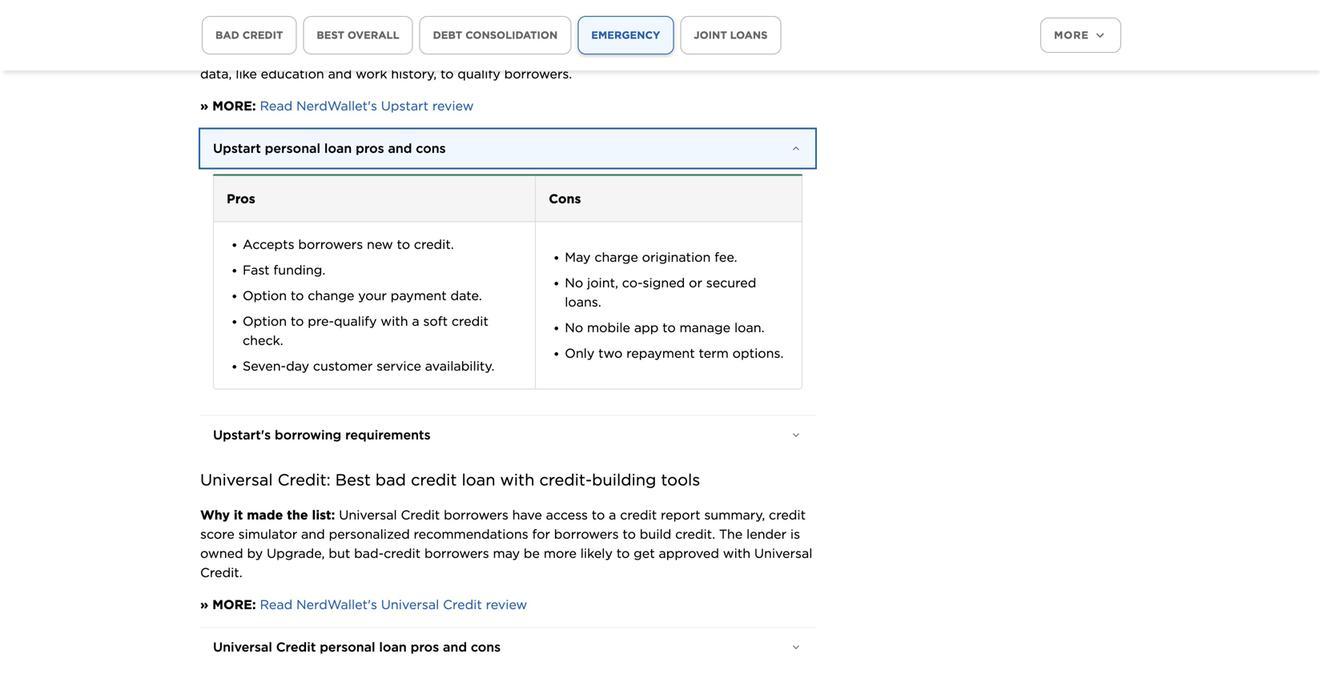 Task type: vqa. For each thing, say whether or not it's contained in the screenshot.
middle Credit
yes



Task type: locate. For each thing, give the bounding box(es) containing it.
0 vertical spatial list:
[[312, 28, 335, 43]]

1 the from the top
[[287, 28, 308, 43]]

1 horizontal spatial is
[[791, 527, 801, 542]]

0 vertical spatial why
[[200, 28, 230, 43]]

1 horizontal spatial qualify
[[458, 66, 501, 82]]

upstart's borrowing requirements
[[213, 427, 431, 443]]

0 vertical spatial with
[[381, 314, 408, 329]]

credit. up 'approved'
[[676, 527, 716, 542]]

1 vertical spatial like
[[236, 66, 257, 82]]

1 vertical spatial the
[[287, 508, 308, 523]]

upstart inside upstart is known for its advanced underwriting capabilities. the lender looks beyond traditional borrower information like credit and income and reviews alternative data, like education and work history, to qualify borrowers.
[[339, 28, 387, 43]]

may charge origination fee.
[[565, 250, 738, 265]]

0 vertical spatial the
[[721, 28, 744, 43]]

the up the alternative
[[721, 28, 744, 43]]

credit.
[[414, 237, 454, 252], [676, 527, 716, 542]]

2 why from the top
[[200, 508, 230, 523]]

1 vertical spatial qualify
[[334, 314, 377, 329]]

2 vertical spatial with
[[723, 546, 751, 562]]

no up loans.
[[565, 275, 584, 291]]

2 option from the top
[[243, 314, 287, 329]]

why
[[200, 28, 230, 43], [200, 508, 230, 523]]

read down the upgrade,
[[260, 597, 293, 613]]

option to change your payment date.
[[243, 288, 482, 304]]

with inside universal credit borrowers have access to a credit report summary, credit score simulator and personalized recommendations for borrowers to build credit. the lender is owned by upgrade, but bad-credit borrowers may be more likely to get approved with universal credit.
[[723, 546, 751, 562]]

1 vertical spatial more:
[[212, 597, 256, 613]]

credit down date. at left
[[452, 314, 489, 329]]

1 why it made the list: from the top
[[200, 28, 335, 43]]

made for simulator
[[247, 508, 283, 523]]

1 vertical spatial list:
[[312, 508, 335, 523]]

consolidation
[[466, 29, 558, 41]]

owned
[[200, 546, 243, 562]]

bad credit
[[216, 29, 283, 41]]

why up looks on the top left of page
[[200, 28, 230, 43]]

to left pre-
[[291, 314, 304, 329]]

0 horizontal spatial credit.
[[414, 237, 454, 252]]

cons inside upstart personal loan pros and cons dropdown button
[[416, 141, 446, 156]]

option for option to change your payment date.
[[243, 288, 287, 304]]

list:
[[312, 28, 335, 43], [312, 508, 335, 523]]

2 vertical spatial loan
[[379, 640, 407, 655]]

universal down summary,
[[755, 546, 813, 562]]

looks
[[200, 47, 234, 62]]

pros
[[356, 141, 384, 156], [411, 640, 439, 655]]

nerdwallet's up the upstart personal loan pros and cons
[[296, 98, 377, 114]]

1 made from the top
[[247, 28, 283, 43]]

1 vertical spatial review
[[486, 597, 528, 613]]

the down summary,
[[719, 527, 743, 542]]

0 vertical spatial no
[[565, 275, 584, 291]]

upstart up borrower
[[339, 28, 387, 43]]

0 vertical spatial option
[[243, 288, 287, 304]]

option
[[243, 288, 287, 304], [243, 314, 287, 329]]

0 vertical spatial »
[[200, 98, 209, 114]]

upstart personal loan pros and cons
[[213, 141, 446, 156]]

upstart down » more:
[[213, 141, 261, 156]]

1 vertical spatial is
[[791, 527, 801, 542]]

2 more: from the top
[[212, 597, 256, 613]]

universal down credit.
[[213, 640, 272, 655]]

it up 'score'
[[234, 508, 243, 523]]

1 vertical spatial cons
[[471, 640, 501, 655]]

like down beyond
[[236, 66, 257, 82]]

why it made the list: up simulator on the left
[[200, 508, 335, 523]]

is
[[390, 28, 400, 43], [791, 527, 801, 542]]

review
[[433, 98, 474, 114], [486, 597, 528, 613]]

credit up borrowers.
[[523, 47, 560, 62]]

borrowers up "funding."
[[298, 237, 363, 252]]

0 vertical spatial is
[[390, 28, 400, 43]]

why for upstart is known for its advanced underwriting capabilities. the lender looks beyond traditional borrower information like credit and income and reviews alternative data, like education and work history, to qualify borrowers.
[[200, 28, 230, 43]]

the up the traditional
[[287, 28, 308, 43]]

1 vertical spatial nerdwallet's
[[296, 597, 377, 613]]

personal
[[265, 141, 321, 156], [320, 640, 376, 655]]

lender up the alternative
[[748, 28, 788, 43]]

universal inside dropdown button
[[213, 640, 272, 655]]

with
[[381, 314, 408, 329], [500, 471, 535, 490], [723, 546, 751, 562]]

made up simulator on the left
[[247, 508, 283, 523]]

qualify down information
[[458, 66, 501, 82]]

origination
[[642, 250, 711, 265]]

credit. inside universal credit borrowers have access to a credit report summary, credit score simulator and personalized recommendations for borrowers to build credit. the lender is owned by upgrade, but bad-credit borrowers may be more likely to get approved with universal credit.
[[676, 527, 716, 542]]

1 vertical spatial loan
[[462, 471, 496, 490]]

lender inside upstart is known for its advanced underwriting capabilities. the lender looks beyond traditional borrower information like credit and income and reviews alternative data, like education and work history, to qualify borrowers.
[[748, 28, 788, 43]]

2 » from the top
[[200, 597, 209, 613]]

best overall button
[[303, 16, 413, 54]]

1 horizontal spatial for
[[532, 527, 551, 542]]

no up only
[[565, 320, 584, 336]]

credit. up payment
[[414, 237, 454, 252]]

0 vertical spatial credit.
[[414, 237, 454, 252]]

with down summary,
[[723, 546, 751, 562]]

0 horizontal spatial with
[[381, 314, 408, 329]]

a down 'building'
[[609, 508, 617, 523]]

a left soft
[[412, 314, 420, 329]]

1 option from the top
[[243, 288, 287, 304]]

0 vertical spatial more:
[[212, 98, 256, 114]]

credit for personal
[[276, 640, 316, 655]]

0 vertical spatial credit
[[401, 508, 440, 523]]

credit up beyond
[[243, 29, 283, 41]]

option up check.
[[243, 314, 287, 329]]

0 vertical spatial it
[[234, 28, 243, 43]]

no for no joint, co-signed or secured loans.
[[565, 275, 584, 291]]

0 horizontal spatial is
[[390, 28, 400, 43]]

1 horizontal spatial cons
[[471, 640, 501, 655]]

like
[[498, 47, 519, 62], [236, 66, 257, 82]]

two
[[599, 346, 623, 361]]

more: down credit.
[[212, 597, 256, 613]]

0 vertical spatial like
[[498, 47, 519, 62]]

access
[[546, 508, 588, 523]]

upstart is known for its advanced underwriting capabilities. the lender looks beyond traditional borrower information like credit and income and reviews alternative data, like education and work history, to qualify borrowers.
[[200, 28, 788, 82]]

list: down the credit:
[[312, 508, 335, 523]]

nerdwallet's
[[296, 98, 377, 114], [296, 597, 377, 613]]

0 vertical spatial lender
[[748, 28, 788, 43]]

0 vertical spatial pros
[[356, 141, 384, 156]]

2 why it made the list: from the top
[[200, 508, 335, 523]]

to down information
[[441, 66, 454, 82]]

funding.
[[274, 262, 326, 278]]

manage
[[680, 320, 731, 336]]

bad right best
[[376, 471, 406, 490]]

to right the new
[[397, 237, 410, 252]]

1 vertical spatial it
[[234, 508, 243, 523]]

1 vertical spatial a
[[609, 508, 617, 523]]

universal credit personal loan pros and cons button
[[200, 629, 816, 667]]

made up beyond
[[247, 28, 283, 43]]

» down data,
[[200, 98, 209, 114]]

1 vertical spatial pros
[[411, 640, 439, 655]]

lender inside universal credit borrowers have access to a credit report summary, credit score simulator and personalized recommendations for borrowers to build credit. the lender is owned by upgrade, but bad-credit borrowers may be more likely to get approved with universal credit.
[[747, 527, 787, 542]]

list: up the traditional
[[312, 28, 335, 43]]

simulator
[[238, 527, 297, 542]]

1 vertical spatial lender
[[747, 527, 787, 542]]

loan down read nerdwallet's upstart review link
[[324, 141, 352, 156]]

credit inside universal credit borrowers have access to a credit report summary, credit score simulator and personalized recommendations for borrowers to build credit. the lender is owned by upgrade, but bad-credit borrowers may be more likely to get approved with universal credit.
[[401, 508, 440, 523]]

upstart down history, at left
[[381, 98, 429, 114]]

0 horizontal spatial credit
[[276, 640, 316, 655]]

personal down » more: read nerdwallet's universal credit review
[[320, 640, 376, 655]]

review up universal credit personal loan pros and cons dropdown button
[[486, 597, 528, 613]]

1 no from the top
[[565, 275, 584, 291]]

0 vertical spatial made
[[247, 28, 283, 43]]

approved
[[659, 546, 720, 562]]

debt consolidation
[[433, 29, 558, 41]]

1 horizontal spatial credit
[[401, 508, 440, 523]]

signed
[[643, 275, 685, 291]]

joint
[[694, 29, 727, 41]]

0 vertical spatial cons
[[416, 141, 446, 156]]

upstart
[[339, 28, 387, 43], [381, 98, 429, 114], [213, 141, 261, 156]]

1 vertical spatial the
[[719, 527, 743, 542]]

1 vertical spatial read
[[260, 597, 293, 613]]

for inside universal credit borrowers have access to a credit report summary, credit score simulator and personalized recommendations for borrowers to build credit. the lender is owned by upgrade, but bad-credit borrowers may be more likely to get approved with universal credit.
[[532, 527, 551, 542]]

1 vertical spatial option
[[243, 314, 287, 329]]

fast funding.
[[243, 262, 326, 278]]

work
[[356, 66, 387, 82]]

the
[[287, 28, 308, 43], [287, 508, 308, 523]]

income
[[591, 47, 638, 62]]

» for » more: read nerdwallet's universal credit review
[[200, 597, 209, 613]]

with up have
[[500, 471, 535, 490]]

1 horizontal spatial a
[[609, 508, 617, 523]]

1 vertical spatial for
[[532, 527, 551, 542]]

0 horizontal spatial pros
[[356, 141, 384, 156]]

1 why from the top
[[200, 28, 230, 43]]

0 horizontal spatial bad
[[216, 29, 239, 41]]

option down 'fast'
[[243, 288, 287, 304]]

loan down read nerdwallet's universal credit review link
[[379, 640, 407, 655]]

universal down bad-
[[381, 597, 439, 613]]

and down read nerdwallet's upstart review link
[[388, 141, 412, 156]]

0 vertical spatial personal
[[265, 141, 321, 156]]

best overall
[[317, 29, 400, 41]]

credit
[[243, 29, 283, 41], [523, 47, 560, 62], [452, 314, 489, 329], [411, 471, 457, 490], [620, 508, 657, 523], [769, 508, 806, 523], [384, 546, 421, 562]]

universal for universal credit borrowers have access to a credit report summary, credit score simulator and personalized recommendations for borrowers to build credit. the lender is owned by upgrade, but bad-credit borrowers may be more likely to get approved with universal credit.
[[339, 508, 397, 523]]

0 vertical spatial review
[[433, 98, 474, 114]]

read down education
[[260, 98, 293, 114]]

0 horizontal spatial qualify
[[334, 314, 377, 329]]

0 vertical spatial why it made the list:
[[200, 28, 335, 43]]

more
[[1055, 29, 1090, 41]]

to inside upstart is known for its advanced underwriting capabilities. the lender looks beyond traditional borrower information like credit and income and reviews alternative data, like education and work history, to qualify borrowers.
[[441, 66, 454, 82]]

more: down data,
[[212, 98, 256, 114]]

0 vertical spatial read
[[260, 98, 293, 114]]

credit down » more: read nerdwallet's universal credit review
[[276, 640, 316, 655]]

universal
[[200, 471, 273, 490], [339, 508, 397, 523], [755, 546, 813, 562], [381, 597, 439, 613], [213, 640, 272, 655]]

for up information
[[450, 28, 468, 43]]

to right app
[[663, 320, 676, 336]]

2 vertical spatial credit
[[276, 640, 316, 655]]

2 read from the top
[[260, 597, 293, 613]]

qualify down option to change your payment date.
[[334, 314, 377, 329]]

build
[[640, 527, 672, 542]]

universal up the personalized
[[339, 508, 397, 523]]

2 list: from the top
[[312, 508, 335, 523]]

to right access
[[592, 508, 605, 523]]

why it made the list: for simulator
[[200, 508, 335, 523]]

option to pre-qualify with a soft credit check.
[[243, 314, 489, 349]]

qualify
[[458, 66, 501, 82], [334, 314, 377, 329]]

review down history, at left
[[433, 98, 474, 114]]

and up the upgrade,
[[301, 527, 325, 542]]

accepts borrowers new to credit.
[[243, 237, 454, 252]]

building
[[592, 471, 657, 490]]

1 vertical spatial no
[[565, 320, 584, 336]]

change
[[308, 288, 355, 304]]

1 list: from the top
[[312, 28, 335, 43]]

0 horizontal spatial review
[[433, 98, 474, 114]]

0 vertical spatial nerdwallet's
[[296, 98, 377, 114]]

2 horizontal spatial with
[[723, 546, 751, 562]]

nerdwallet's up universal credit personal loan pros and cons
[[296, 597, 377, 613]]

0 horizontal spatial for
[[450, 28, 468, 43]]

loan down upstart's borrowing requirements dropdown button
[[462, 471, 496, 490]]

for up be
[[532, 527, 551, 542]]

2 horizontal spatial credit
[[443, 597, 482, 613]]

loan
[[324, 141, 352, 156], [462, 471, 496, 490], [379, 640, 407, 655]]

it up beyond
[[234, 28, 243, 43]]

the up simulator on the left
[[287, 508, 308, 523]]

0 vertical spatial loan
[[324, 141, 352, 156]]

personal down education
[[265, 141, 321, 156]]

1 it from the top
[[234, 28, 243, 43]]

repayment
[[627, 346, 695, 361]]

1 » from the top
[[200, 98, 209, 114]]

customer
[[313, 359, 373, 374]]

joint loans
[[694, 29, 768, 41]]

cons
[[416, 141, 446, 156], [471, 640, 501, 655]]

2 the from the top
[[287, 508, 308, 523]]

lender down summary,
[[747, 527, 787, 542]]

2 no from the top
[[565, 320, 584, 336]]

new
[[367, 237, 393, 252]]

borrowers.
[[505, 66, 572, 82]]

1 vertical spatial with
[[500, 471, 535, 490]]

1 vertical spatial why it made the list:
[[200, 508, 335, 523]]

with down your
[[381, 314, 408, 329]]

credit down universal credit: best bad credit loan with credit-building tools on the bottom of the page
[[401, 508, 440, 523]]

and down read nerdwallet's universal credit review link
[[443, 640, 467, 655]]

option inside option to pre-qualify with a soft credit check.
[[243, 314, 287, 329]]

it
[[234, 28, 243, 43], [234, 508, 243, 523]]

0 horizontal spatial a
[[412, 314, 420, 329]]

credit up universal credit personal loan pros and cons dropdown button
[[443, 597, 482, 613]]

like down the consolidation
[[498, 47, 519, 62]]

credit
[[401, 508, 440, 523], [443, 597, 482, 613], [276, 640, 316, 655]]

1 vertical spatial made
[[247, 508, 283, 523]]

2 made from the top
[[247, 508, 283, 523]]

with inside option to pre-qualify with a soft credit check.
[[381, 314, 408, 329]]

0 vertical spatial qualify
[[458, 66, 501, 82]]

1 vertical spatial why
[[200, 508, 230, 523]]

0 vertical spatial a
[[412, 314, 420, 329]]

beyond
[[238, 47, 285, 62]]

get
[[634, 546, 655, 562]]

universal credit borrowers have access to a credit report summary, credit score simulator and personalized recommendations for borrowers to build credit. the lender is owned by upgrade, but bad-credit borrowers may be more likely to get approved with universal credit.
[[200, 508, 813, 581]]

availability.
[[425, 359, 495, 374]]

1 vertical spatial »
[[200, 597, 209, 613]]

2 vertical spatial upstart
[[213, 141, 261, 156]]

0 horizontal spatial loan
[[324, 141, 352, 156]]

for inside upstart is known for its advanced underwriting capabilities. the lender looks beyond traditional borrower information like credit and income and reviews alternative data, like education and work history, to qualify borrowers.
[[450, 28, 468, 43]]

may
[[565, 250, 591, 265]]

0 vertical spatial the
[[287, 28, 308, 43]]

upgrade,
[[267, 546, 325, 562]]

0 vertical spatial bad
[[216, 29, 239, 41]]

no for no mobile app to manage loan.
[[565, 320, 584, 336]]

why it made the list: up beyond
[[200, 28, 335, 43]]

0 vertical spatial for
[[450, 28, 468, 43]]

0 horizontal spatial cons
[[416, 141, 446, 156]]

1 read from the top
[[260, 98, 293, 114]]

upstart inside dropdown button
[[213, 141, 261, 156]]

credit inside button
[[243, 29, 283, 41]]

joint,
[[587, 275, 619, 291]]

pros down read nerdwallet's upstart review
[[356, 141, 384, 156]]

the
[[721, 28, 744, 43], [719, 527, 743, 542]]

» more:
[[200, 98, 256, 114]]

2 it from the top
[[234, 508, 243, 523]]

no inside no joint, co-signed or secured loans.
[[565, 275, 584, 291]]

by
[[247, 546, 263, 562]]

why for universal credit borrowers have access to a credit report summary, credit score simulator and personalized recommendations for borrowers to build credit. the lender is owned by upgrade, but bad-credit borrowers may be more likely to get approved with universal credit.
[[200, 508, 230, 523]]

0 vertical spatial upstart
[[339, 28, 387, 43]]

1 vertical spatial bad
[[376, 471, 406, 490]]

pros down read nerdwallet's universal credit review link
[[411, 640, 439, 655]]

why up 'score'
[[200, 508, 230, 523]]

1 vertical spatial credit.
[[676, 527, 716, 542]]

1 more: from the top
[[212, 98, 256, 114]]

credit inside dropdown button
[[276, 640, 316, 655]]

bad up looks on the top left of page
[[216, 29, 239, 41]]

0 horizontal spatial like
[[236, 66, 257, 82]]

known
[[404, 28, 446, 43]]

1 horizontal spatial credit.
[[676, 527, 716, 542]]

» down credit.
[[200, 597, 209, 613]]

1 vertical spatial personal
[[320, 640, 376, 655]]

qualify inside upstart is known for its advanced underwriting capabilities. the lender looks beyond traditional borrower information like credit and income and reviews alternative data, like education and work history, to qualify borrowers.
[[458, 66, 501, 82]]

credit inside option to pre-qualify with a soft credit check.
[[452, 314, 489, 329]]

may
[[493, 546, 520, 562]]

report
[[661, 508, 701, 523]]

read nerdwallet's upstart review link
[[260, 98, 474, 114]]

universal down upstart's
[[200, 471, 273, 490]]

2 horizontal spatial loan
[[462, 471, 496, 490]]

borrower
[[358, 47, 416, 62]]



Task type: describe. For each thing, give the bounding box(es) containing it.
be
[[524, 546, 540, 562]]

credit up build
[[620, 508, 657, 523]]

credit down the personalized
[[384, 546, 421, 562]]

check.
[[243, 333, 283, 349]]

why it made the list: for traditional
[[200, 28, 335, 43]]

emergency button
[[578, 16, 674, 54]]

credit inside upstart is known for its advanced underwriting capabilities. the lender looks beyond traditional borrower information like credit and income and reviews alternative data, like education and work history, to qualify borrowers.
[[523, 47, 560, 62]]

borrowers up recommendations on the bottom left of page
[[444, 508, 509, 523]]

more: for » more: read nerdwallet's universal credit review
[[212, 597, 256, 613]]

education
[[261, 66, 324, 82]]

borrowing
[[275, 427, 342, 443]]

» more: read nerdwallet's universal credit review
[[200, 597, 528, 613]]

best
[[317, 29, 345, 41]]

best
[[335, 471, 371, 490]]

its
[[472, 28, 487, 43]]

traditional
[[289, 47, 354, 62]]

qualify inside option to pre-qualify with a soft credit check.
[[334, 314, 377, 329]]

and down the capabilities.
[[641, 47, 665, 62]]

cons
[[549, 191, 581, 207]]

requirements
[[345, 427, 431, 443]]

upstart personal loan pros and cons button
[[200, 129, 816, 168]]

to down "funding."
[[291, 288, 304, 304]]

is inside universal credit borrowers have access to a credit report summary, credit score simulator and personalized recommendations for borrowers to build credit. the lender is owned by upgrade, but bad-credit borrowers may be more likely to get approved with universal credit.
[[791, 527, 801, 542]]

upstart for known
[[339, 28, 387, 43]]

» for » more:
[[200, 98, 209, 114]]

1 horizontal spatial with
[[500, 471, 535, 490]]

loans
[[731, 29, 768, 41]]

1 horizontal spatial bad
[[376, 471, 406, 490]]

more
[[544, 546, 577, 562]]

score
[[200, 527, 235, 542]]

it for beyond
[[234, 28, 243, 43]]

it for score
[[234, 508, 243, 523]]

service
[[377, 359, 422, 374]]

data,
[[200, 66, 232, 82]]

to left the get
[[617, 546, 630, 562]]

advanced
[[491, 28, 552, 43]]

to inside option to pre-qualify with a soft credit check.
[[291, 314, 304, 329]]

tools
[[661, 471, 701, 490]]

made for traditional
[[247, 28, 283, 43]]

seven-
[[243, 359, 286, 374]]

or
[[689, 275, 703, 291]]

credit for borrowers
[[401, 508, 440, 523]]

to up the get
[[623, 527, 636, 542]]

universal for universal credit personal loan pros and cons
[[213, 640, 272, 655]]

your
[[358, 288, 387, 304]]

read nerdwallet's universal credit review link
[[260, 597, 528, 613]]

list: for universal
[[312, 508, 335, 523]]

product offers quick filters tab list
[[202, 16, 888, 144]]

universal for universal credit: best bad credit loan with credit-building tools
[[200, 471, 273, 490]]

2 nerdwallet's from the top
[[296, 597, 377, 613]]

universal credit personal loan pros and cons
[[213, 640, 501, 655]]

borrowers up likely
[[554, 527, 619, 542]]

seven-day customer service availability.
[[243, 359, 495, 374]]

credit-
[[540, 471, 592, 490]]

emergency
[[592, 29, 661, 41]]

upstart's
[[213, 427, 271, 443]]

list: for upstart
[[312, 28, 335, 43]]

likely
[[581, 546, 613, 562]]

date.
[[451, 288, 482, 304]]

and inside universal credit borrowers have access to a credit report summary, credit score simulator and personalized recommendations for borrowers to build credit. the lender is owned by upgrade, but bad-credit borrowers may be more likely to get approved with universal credit.
[[301, 527, 325, 542]]

1 vertical spatial credit
[[443, 597, 482, 613]]

underwriting
[[556, 28, 638, 43]]

and down underwriting
[[563, 47, 587, 62]]

app
[[634, 320, 659, 336]]

history,
[[391, 66, 437, 82]]

more: for » more:
[[212, 98, 256, 114]]

more button
[[1041, 18, 1122, 53]]

loans.
[[565, 294, 602, 310]]

borrowers down recommendations on the bottom left of page
[[425, 546, 489, 562]]

bad inside button
[[216, 29, 239, 41]]

1 horizontal spatial like
[[498, 47, 519, 62]]

no mobile app to manage loan.
[[565, 320, 765, 336]]

bad-
[[354, 546, 384, 562]]

bad credit button
[[202, 16, 297, 54]]

option for option to pre-qualify with a soft credit check.
[[243, 314, 287, 329]]

personalized
[[329, 527, 410, 542]]

1 horizontal spatial pros
[[411, 640, 439, 655]]

the inside universal credit borrowers have access to a credit report summary, credit score simulator and personalized recommendations for borrowers to build credit. the lender is owned by upgrade, but bad-credit borrowers may be more likely to get approved with universal credit.
[[719, 527, 743, 542]]

soft
[[423, 314, 448, 329]]

term
[[699, 346, 729, 361]]

a inside universal credit borrowers have access to a credit report summary, credit score simulator and personalized recommendations for borrowers to build credit. the lender is owned by upgrade, but bad-credit borrowers may be more likely to get approved with universal credit.
[[609, 508, 617, 523]]

the inside upstart is known for its advanced underwriting capabilities. the lender looks beyond traditional borrower information like credit and income and reviews alternative data, like education and work history, to qualify borrowers.
[[721, 28, 744, 43]]

1 horizontal spatial loan
[[379, 640, 407, 655]]

mobile
[[587, 320, 631, 336]]

a inside option to pre-qualify with a soft credit check.
[[412, 314, 420, 329]]

overall
[[348, 29, 400, 41]]

1 horizontal spatial review
[[486, 597, 528, 613]]

debt
[[433, 29, 463, 41]]

loan.
[[735, 320, 765, 336]]

have
[[513, 508, 542, 523]]

no joint, co-signed or secured loans.
[[565, 275, 757, 310]]

credit.
[[200, 565, 243, 581]]

cons inside universal credit personal loan pros and cons dropdown button
[[471, 640, 501, 655]]

summary,
[[705, 508, 765, 523]]

capabilities.
[[642, 28, 717, 43]]

1 nerdwallet's from the top
[[296, 98, 377, 114]]

joint loans button
[[681, 16, 782, 54]]

fee.
[[715, 250, 738, 265]]

upstart for loan
[[213, 141, 261, 156]]

credit down requirements
[[411, 471, 457, 490]]

pros
[[227, 191, 255, 207]]

pre-
[[308, 314, 334, 329]]

the for traditional
[[287, 28, 308, 43]]

debt consolidation button
[[420, 16, 572, 54]]

is inside upstart is known for its advanced underwriting capabilities. the lender looks beyond traditional borrower information like credit and income and reviews alternative data, like education and work history, to qualify borrowers.
[[390, 28, 400, 43]]

read nerdwallet's upstart review
[[260, 98, 474, 114]]

credit right summary,
[[769, 508, 806, 523]]

alternative
[[721, 47, 788, 62]]

secured
[[707, 275, 757, 291]]

only two repayment term options.
[[565, 346, 784, 361]]

only
[[565, 346, 595, 361]]

and down the traditional
[[328, 66, 352, 82]]

1 vertical spatial upstart
[[381, 98, 429, 114]]

accepts
[[243, 237, 295, 252]]

charge
[[595, 250, 638, 265]]

payment
[[391, 288, 447, 304]]

options.
[[733, 346, 784, 361]]

the for simulator
[[287, 508, 308, 523]]



